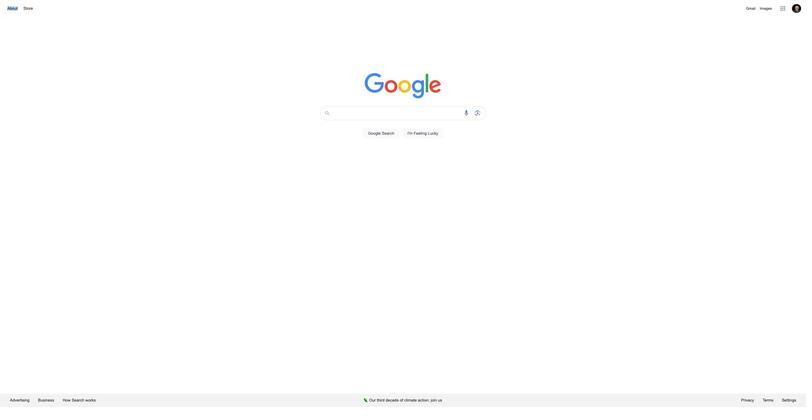 Task type: locate. For each thing, give the bounding box(es) containing it.
None search field
[[6, 105, 801, 145]]



Task type: vqa. For each thing, say whether or not it's contained in the screenshot.
search box
yes



Task type: describe. For each thing, give the bounding box(es) containing it.
search by image image
[[475, 110, 482, 117]]

google image
[[365, 73, 442, 99]]

search by voice image
[[463, 110, 470, 117]]



